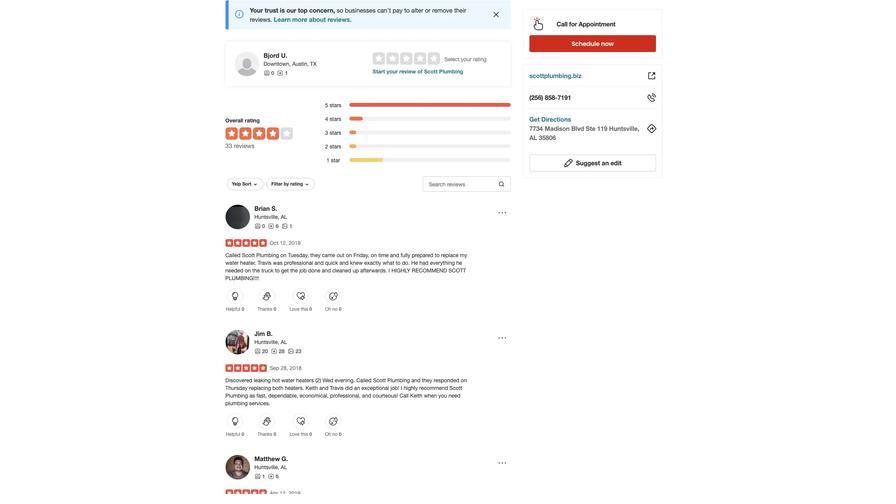 Task type: locate. For each thing, give the bounding box(es) containing it.
your for select
[[461, 56, 472, 62]]

3 stars from the top
[[330, 130, 342, 136]]

on right the out
[[346, 252, 352, 258]]

16 friends v2 image left 16 review v2 icon
[[255, 473, 261, 479]]

no
[[333, 306, 338, 312], [333, 432, 338, 437]]

came
[[322, 252, 336, 258]]

oh no 0 for brian s.
[[325, 306, 342, 312]]

helpful down plumbing
[[226, 432, 241, 437]]

16 friends v2 image for bjord
[[264, 70, 270, 76]]

1 vertical spatial oh no 0
[[325, 431, 342, 437]]

16 friends v2 image for matthew
[[255, 473, 261, 479]]

1 horizontal spatial an
[[603, 159, 610, 166]]

this for s.
[[301, 306, 308, 312]]

1 horizontal spatial keith
[[411, 393, 423, 399]]

1 horizontal spatial they
[[422, 377, 433, 383]]

schedule now button
[[530, 35, 657, 52]]

33 reviews
[[226, 142, 255, 149]]

16 photos v2 image left the 23
[[288, 348, 294, 354]]

0 horizontal spatial water
[[226, 260, 239, 266]]

he
[[457, 260, 463, 266]]

16 review v2 image for s.
[[268, 223, 274, 229]]

0 vertical spatial travis
[[258, 260, 272, 266]]

1 vertical spatial keith
[[411, 393, 423, 399]]

1 vertical spatial love this 0
[[290, 431, 312, 437]]

thanks for brian
[[258, 306, 273, 312]]

thanks for jim
[[258, 432, 273, 437]]

1 horizontal spatial water
[[282, 377, 295, 383]]

helpful
[[226, 306, 241, 312], [226, 432, 241, 437]]

jim b. huntsville, al
[[255, 330, 287, 345]]

rating up '4 star rating' image
[[245, 117, 260, 124]]

plumbing up plumbing
[[226, 393, 248, 399]]

16 photos v2 image
[[282, 223, 288, 229], [288, 348, 294, 354]]

on right 'responded'
[[461, 377, 467, 383]]

hot
[[272, 377, 280, 383]]

2 vertical spatial 16 friends v2 image
[[255, 473, 261, 479]]

1 left the star
[[327, 157, 330, 163]]

0 vertical spatial 16 review v2 image
[[278, 70, 284, 76]]

trust
[[265, 6, 279, 14]]

1 love from the top
[[290, 306, 300, 312]]

businesses
[[345, 7, 376, 14]]

scottplumbing.biz
[[530, 72, 582, 79]]

suggest an edit button
[[530, 155, 657, 171]]

friends element for jim
[[255, 347, 268, 355]]

1 vertical spatial rating
[[245, 117, 260, 124]]

yelp sort button
[[227, 178, 264, 190]]

huntsville, for jim b.
[[255, 339, 279, 345]]

photo of bjord u. image
[[235, 52, 259, 76]]

1 left 16 review v2 icon
[[262, 473, 265, 479]]

now
[[602, 39, 615, 48]]

16 friends v2 image left 20
[[255, 348, 261, 354]]

thanks up jim b. link at the bottom left of the page
[[258, 306, 273, 312]]

reviews element for g.
[[268, 473, 279, 480]]

the down professional
[[291, 267, 298, 274]]

up
[[353, 267, 359, 274]]

an right did
[[354, 385, 360, 391]]

16 friends v2 image down downtown,
[[264, 70, 270, 76]]

exactly
[[365, 260, 382, 266]]

call for appointment
[[557, 20, 616, 27]]

1 vertical spatial reviews
[[448, 181, 466, 187]]

16 photos v2 image up oct 12, 2018
[[282, 223, 288, 229]]

leaking
[[254, 377, 271, 383]]

stars right 5
[[330, 102, 342, 108]]

2 vertical spatial rating
[[290, 181, 303, 187]]

0 vertical spatial menu image
[[498, 333, 507, 342]]

and
[[391, 252, 400, 258], [315, 260, 324, 266], [340, 260, 349, 266], [322, 267, 331, 274], [412, 377, 421, 383], [320, 385, 329, 391], [363, 393, 372, 399]]

huntsville, down b.
[[255, 339, 279, 345]]

6 right 16 review v2 icon
[[276, 473, 279, 479]]

reviews. inside so businesses can't pay to alter or remove their reviews.
[[250, 16, 272, 23]]

courteous!
[[373, 393, 398, 399]]

thanks 0 up matthew
[[258, 431, 276, 437]]

stars right the 4
[[330, 116, 342, 122]]

2 oh from the top
[[325, 432, 331, 437]]

0 vertical spatial an
[[603, 159, 610, 166]]

1 vertical spatial your
[[387, 68, 398, 75]]

thanks up matthew
[[258, 432, 273, 437]]

friends element down jim b. huntsville, al
[[255, 347, 268, 355]]

1 no from the top
[[333, 306, 338, 312]]

i
[[389, 267, 390, 274], [401, 385, 403, 391]]

no for b.
[[333, 432, 338, 437]]

friends element
[[264, 69, 274, 77], [255, 222, 265, 230], [255, 347, 268, 355], [255, 473, 265, 480]]

plumbing!!!!
[[226, 275, 259, 281]]

this for b.
[[301, 432, 308, 437]]

select your rating
[[445, 56, 487, 62]]

1 oh from the top
[[325, 306, 331, 312]]

1 vertical spatial love
[[290, 432, 300, 437]]

1 vertical spatial thanks 0
[[258, 431, 276, 437]]

photo of matthew g. image
[[226, 455, 250, 479]]

and up done
[[315, 260, 324, 266]]

stars for 5 stars
[[330, 102, 342, 108]]

photos element up oct 12, 2018
[[282, 222, 293, 230]]

24 pencil v2 image
[[565, 158, 574, 168]]

exceptional
[[362, 385, 389, 391]]

0 vertical spatial they
[[311, 252, 321, 258]]

0 vertical spatial water
[[226, 260, 239, 266]]

on
[[281, 252, 287, 258], [346, 252, 352, 258], [371, 252, 377, 258], [245, 267, 251, 274], [461, 377, 467, 383]]

0 vertical spatial love
[[290, 306, 300, 312]]

out
[[337, 252, 345, 258]]

1 thanks from the top
[[258, 306, 273, 312]]

1 horizontal spatial reviews.
[[328, 16, 352, 23]]

1 vertical spatial 2018
[[290, 365, 302, 371]]

5 stars
[[325, 102, 342, 108]]

1 vertical spatial photos element
[[288, 347, 302, 355]]

12,
[[280, 240, 288, 246]]

  text field
[[423, 176, 511, 192]]

your for start
[[387, 68, 398, 75]]

0 vertical spatial photos element
[[282, 222, 293, 230]]

1 vertical spatial 16 photos v2 image
[[288, 348, 294, 354]]

2 love from the top
[[290, 432, 300, 437]]

1 oh no 0 from the top
[[325, 306, 342, 312]]

16 friends v2 image
[[264, 70, 270, 76], [255, 348, 261, 354], [255, 473, 261, 479]]

friends element containing 20
[[255, 347, 268, 355]]

0 horizontal spatial the
[[253, 267, 260, 274]]

2 vertical spatial 5 star rating image
[[226, 489, 267, 494]]

28,
[[281, 365, 288, 371]]

helpful for jim b.
[[226, 432, 241, 437]]

0 horizontal spatial keith
[[306, 385, 318, 391]]

rating for filter by rating
[[290, 181, 303, 187]]

photos element
[[282, 222, 293, 230], [288, 347, 302, 355]]

need
[[449, 393, 461, 399]]

1 horizontal spatial travis
[[330, 385, 344, 391]]

2 6 from the top
[[276, 473, 279, 479]]

1 this from the top
[[301, 306, 308, 312]]

oh
[[325, 306, 331, 312], [325, 432, 331, 437]]

rating inside dropdown button
[[290, 181, 303, 187]]

reviews right 'search'
[[448, 181, 466, 187]]

filter reviews by 2 stars rating element
[[317, 143, 511, 150]]

2 no from the top
[[333, 432, 338, 437]]

2 5 star rating image from the top
[[226, 364, 267, 372]]

0 vertical spatial your
[[461, 56, 472, 62]]

no for s.
[[333, 306, 338, 312]]

reviews element down downtown,
[[278, 69, 288, 77]]

23
[[296, 348, 302, 354]]

for
[[570, 20, 578, 27]]

0 horizontal spatial your
[[387, 68, 398, 75]]

5 star rating image
[[226, 239, 267, 247], [226, 364, 267, 372], [226, 489, 267, 494]]

plumbing inside called scott plumbing on tuesday, they came out on friday, on time and fully prepared to replace my water heater.  travis was professional and quick and knew exactly what to do.  he had everything he needed on the truck to get the job done and cleaned up afterwards.  i highly recommend scott plumbing!!!!
[[257, 252, 279, 258]]

call left for
[[557, 20, 568, 27]]

2 thanks 0 from the top
[[258, 431, 276, 437]]

reviews.
[[328, 16, 352, 23], [250, 16, 272, 23]]

1 vertical spatial no
[[333, 432, 338, 437]]

love for b.
[[290, 432, 300, 437]]

6 down brian s. huntsville, al
[[276, 223, 279, 229]]

huntsville, for brian s.
[[255, 214, 279, 220]]

on inside 'discovered leaking hot water heaters (2) wed evening. called scott plumbing and they responded on thursday replacing both heaters. keith and travis did an exceptional job!  i highly recommend scott plumbing as fast, dependable, economical, professional, and courteous!  call keith when you need plumbing services.'
[[461, 377, 467, 383]]

16 photos v2 image for b.
[[288, 348, 294, 354]]

they left the came
[[311, 252, 321, 258]]

reviews. down your
[[250, 16, 272, 23]]

photos element containing 23
[[288, 347, 302, 355]]

1 6 from the top
[[276, 223, 279, 229]]

1 vertical spatial called
[[357, 377, 372, 383]]

5
[[325, 102, 328, 108]]

they inside 'discovered leaking hot water heaters (2) wed evening. called scott plumbing and they responded on thursday replacing both heaters. keith and travis did an exceptional job!  i highly recommend scott plumbing as fast, dependable, economical, professional, and courteous!  call keith when you need plumbing services.'
[[422, 377, 433, 383]]

3 5 star rating image from the top
[[226, 489, 267, 494]]

0 vertical spatial reviews
[[234, 142, 255, 149]]

scott up heater.
[[242, 252, 255, 258]]

stars right 2 in the top of the page
[[330, 143, 342, 150]]

1 menu image from the top
[[498, 333, 507, 342]]

2 this from the top
[[301, 432, 308, 437]]

0 vertical spatial thanks
[[258, 306, 273, 312]]

2 oh no 0 from the top
[[325, 431, 342, 437]]

helpful 0 down 'plumbing!!!!'
[[226, 306, 244, 312]]

reviews right 33
[[234, 142, 255, 149]]

services.
[[249, 400, 271, 406]]

huntsville, right 119
[[610, 125, 640, 132]]

reviews element right 20
[[271, 347, 285, 355]]

0 vertical spatial helpful 0
[[226, 306, 244, 312]]

discovered leaking hot water heaters (2) wed evening. called scott plumbing and they responded on thursday replacing both heaters. keith and travis did an exceptional job!  i highly recommend scott plumbing as fast, dependable, economical, professional, and courteous!  call keith when you need plumbing services.
[[226, 377, 467, 406]]

24 info v2 image
[[235, 10, 244, 19]]

0 vertical spatial no
[[333, 306, 338, 312]]

24 external link v2 image
[[648, 71, 657, 80]]

oh for brian s.
[[325, 306, 331, 312]]

2018 right 12,
[[289, 240, 301, 246]]

plumbing up was
[[257, 252, 279, 258]]

helpful 0 down plumbing
[[226, 431, 244, 437]]

1 vertical spatial thanks
[[258, 432, 273, 437]]

menu image
[[498, 333, 507, 342], [498, 458, 507, 467]]

water up needed
[[226, 260, 239, 266]]

1 5 star rating image from the top
[[226, 239, 267, 247]]

None radio
[[373, 52, 385, 65], [401, 52, 413, 65], [414, 52, 427, 65], [428, 52, 440, 65], [373, 52, 385, 65], [401, 52, 413, 65], [414, 52, 427, 65], [428, 52, 440, 65]]

16 review v2 image right 16 friends v2 image
[[268, 223, 274, 229]]

call inside 'discovered leaking hot water heaters (2) wed evening. called scott plumbing and they responded on thursday replacing both heaters. keith and travis did an exceptional job!  i highly recommend scott plumbing as fast, dependable, economical, professional, and courteous!  call keith when you need plumbing services.'
[[400, 393, 409, 399]]

fast,
[[257, 393, 267, 399]]

0 vertical spatial 6
[[276, 223, 279, 229]]

al for s.
[[281, 214, 287, 220]]

5 star rating image down photo of matthew g.
[[226, 489, 267, 494]]

to down was
[[275, 267, 280, 274]]

1 horizontal spatial reviews
[[448, 181, 466, 187]]

friends element down brian s. huntsville, al
[[255, 222, 265, 230]]

4 stars from the top
[[330, 143, 342, 150]]

the
[[253, 267, 260, 274], [291, 267, 298, 274]]

al inside brian s. huntsville, al
[[281, 214, 287, 220]]

1 vertical spatial i
[[401, 385, 403, 391]]

huntsville, down brian s. link
[[255, 214, 279, 220]]

2 stars from the top
[[330, 116, 342, 122]]

2 helpful 0 from the top
[[226, 431, 244, 437]]

16 review v2 image down downtown,
[[278, 70, 284, 76]]

0 horizontal spatial i
[[389, 267, 390, 274]]

0 horizontal spatial travis
[[258, 260, 272, 266]]

i inside called scott plumbing on tuesday, they came out on friday, on time and fully prepared to replace my water heater.  travis was professional and quick and knew exactly what to do.  he had everything he needed on the truck to get the job done and cleaned up afterwards.  i highly recommend scott plumbing!!!!
[[389, 267, 390, 274]]

16 chevron down v2 image
[[252, 181, 259, 187]]

photos element containing 1
[[282, 222, 293, 230]]

6 for g.
[[276, 473, 279, 479]]

reviews element down matthew g. huntsville, al
[[268, 473, 279, 480]]

1 horizontal spatial your
[[461, 56, 472, 62]]

0 vertical spatial helpful
[[226, 306, 241, 312]]

1 horizontal spatial the
[[291, 267, 298, 274]]

0 horizontal spatial reviews
[[234, 142, 255, 149]]

1 vertical spatial they
[[422, 377, 433, 383]]

you
[[439, 393, 447, 399]]

travis down evening.
[[330, 385, 344, 391]]

both
[[273, 385, 284, 391]]

and down quick
[[322, 267, 331, 274]]

1 vertical spatial water
[[282, 377, 295, 383]]

2 menu image from the top
[[498, 458, 507, 467]]

huntsville,
[[610, 125, 640, 132], [255, 214, 279, 220], [255, 339, 279, 345], [255, 464, 279, 470]]

needed
[[226, 267, 244, 274]]

0 vertical spatial oh
[[325, 306, 331, 312]]

huntsville, inside brian s. huntsville, al
[[255, 214, 279, 220]]

2 helpful from the top
[[226, 432, 241, 437]]

truck
[[262, 267, 274, 274]]

1 vertical spatial menu image
[[498, 458, 507, 467]]

to right pay
[[405, 7, 410, 14]]

6
[[276, 223, 279, 229], [276, 473, 279, 479]]

an left edit
[[603, 159, 610, 166]]

0 vertical spatial keith
[[306, 385, 318, 391]]

helpful down 'plumbing!!!!'
[[226, 306, 241, 312]]

1 vertical spatial call
[[400, 393, 409, 399]]

1 love this 0 from the top
[[290, 306, 312, 312]]

None radio
[[387, 52, 399, 65]]

(256)
[[530, 94, 544, 101]]

al inside matthew g. huntsville, al
[[281, 464, 287, 470]]

0 horizontal spatial call
[[400, 393, 409, 399]]

rating left 16 chevron down v2 image
[[290, 181, 303, 187]]

scott
[[424, 68, 438, 75], [242, 252, 255, 258], [373, 377, 386, 383], [450, 385, 463, 391]]

0 vertical spatial called
[[226, 252, 241, 258]]

1 the from the left
[[253, 267, 260, 274]]

they inside called scott plumbing on tuesday, they came out on friday, on time and fully prepared to replace my water heater.  travis was professional and quick and knew exactly what to do.  he had everything he needed on the truck to get the job done and cleaned up afterwards.  i highly recommend scott plumbing!!!!
[[311, 252, 321, 258]]

1 horizontal spatial rating
[[290, 181, 303, 187]]

1 vertical spatial this
[[301, 432, 308, 437]]

i down what
[[389, 267, 390, 274]]

brian s. link
[[255, 205, 277, 212]]

madison
[[545, 125, 570, 132]]

1 vertical spatial travis
[[330, 385, 344, 391]]

20
[[262, 348, 268, 354]]

stars
[[330, 102, 342, 108], [330, 116, 342, 122], [330, 130, 342, 136], [330, 143, 342, 150]]

edit
[[611, 159, 622, 166]]

2 vertical spatial 16 review v2 image
[[271, 348, 277, 354]]

1 horizontal spatial called
[[357, 377, 372, 383]]

24 directions v2 image
[[648, 124, 657, 133]]

scott up need
[[450, 385, 463, 391]]

friday,
[[354, 252, 370, 258]]

119
[[598, 125, 608, 132]]

2018 right "28,"
[[290, 365, 302, 371]]

to up 'everything' on the bottom of page
[[435, 252, 440, 258]]

2 thanks from the top
[[258, 432, 273, 437]]

photo of brian s. image
[[226, 205, 250, 229]]

1 horizontal spatial i
[[401, 385, 403, 391]]

0 vertical spatial rating
[[473, 56, 487, 62]]

0 vertical spatial 16 friends v2 image
[[264, 70, 270, 76]]

2 horizontal spatial rating
[[473, 56, 487, 62]]

1 vertical spatial 6
[[276, 473, 279, 479]]

1 horizontal spatial call
[[557, 20, 568, 27]]

our
[[287, 6, 297, 14]]

what
[[383, 260, 395, 266]]

jim b. link
[[255, 330, 273, 337]]

photos element for brian s.
[[282, 222, 293, 230]]

0 vertical spatial call
[[557, 20, 568, 27]]

keith up economical,
[[306, 385, 318, 391]]

1 helpful 0 from the top
[[226, 306, 244, 312]]

1 vertical spatial 16 friends v2 image
[[255, 348, 261, 354]]

al down "7734"
[[530, 134, 538, 141]]

thanks 0 up b.
[[258, 306, 276, 312]]

5 star rating image up heater.
[[226, 239, 267, 247]]

0 horizontal spatial they
[[311, 252, 321, 258]]

huntsville, inside jim b. huntsville, al
[[255, 339, 279, 345]]

your right select
[[461, 56, 472, 62]]

0 horizontal spatial rating
[[245, 117, 260, 124]]

1 thanks 0 from the top
[[258, 306, 276, 312]]

your
[[461, 56, 472, 62], [387, 68, 398, 75]]

called up exceptional at the bottom left
[[357, 377, 372, 383]]

1
[[285, 70, 288, 76], [327, 157, 330, 163], [290, 223, 293, 229], [262, 473, 265, 479]]

an inside button
[[603, 159, 610, 166]]

reviews element containing 1
[[278, 69, 288, 77]]

i inside 'discovered leaking hot water heaters (2) wed evening. called scott plumbing and they responded on thursday replacing both heaters. keith and travis did an exceptional job!  i highly recommend scott plumbing as fast, dependable, economical, professional, and courteous!  call keith when you need plumbing services.'
[[401, 385, 403, 391]]

al inside get directions 7734 madison blvd ste 119 huntsville, al 35806
[[530, 134, 538, 141]]

2 love this 0 from the top
[[290, 431, 312, 437]]

time
[[379, 252, 389, 258]]

love this 0
[[290, 306, 312, 312], [290, 431, 312, 437]]

16 review v2 image
[[278, 70, 284, 76], [268, 223, 274, 229], [271, 348, 277, 354]]

rating right select
[[473, 56, 487, 62]]

called up needed
[[226, 252, 241, 258]]

0 vertical spatial this
[[301, 306, 308, 312]]

travis inside 'discovered leaking hot water heaters (2) wed evening. called scott plumbing and they responded on thursday replacing both heaters. keith and travis did an exceptional job!  i highly recommend scott plumbing as fast, dependable, economical, professional, and courteous!  call keith when you need plumbing services.'
[[330, 385, 344, 391]]

0 vertical spatial 5 star rating image
[[226, 239, 267, 247]]

friends element left 16 review v2 icon
[[255, 473, 265, 480]]

huntsville, inside matthew g. huntsville, al
[[255, 464, 279, 470]]

7734
[[530, 125, 544, 132]]

0 vertical spatial love this 0
[[290, 306, 312, 312]]

reviews element for u.
[[278, 69, 288, 77]]

the down heater.
[[253, 267, 260, 274]]

stars for 2 stars
[[330, 143, 342, 150]]

reviews for 33 reviews
[[234, 142, 255, 149]]

quick
[[325, 260, 338, 266]]

1 helpful from the top
[[226, 306, 241, 312]]

love
[[290, 306, 300, 312], [290, 432, 300, 437]]

rating for select your rating
[[473, 56, 487, 62]]

and down exceptional at the bottom left
[[363, 393, 372, 399]]

oct
[[270, 240, 279, 246]]

stars right "3"
[[330, 130, 342, 136]]

1 vertical spatial 16 review v2 image
[[268, 223, 274, 229]]

search image
[[499, 181, 505, 187]]

0 vertical spatial 2018
[[289, 240, 301, 246]]

1 vertical spatial 5 star rating image
[[226, 364, 267, 372]]

al down g.
[[281, 464, 287, 470]]

helpful 0 for brian s.
[[226, 306, 244, 312]]

1 vertical spatial helpful
[[226, 432, 241, 437]]

tuesday,
[[288, 252, 309, 258]]

oh no 0 for jim b.
[[325, 431, 342, 437]]

reviews element down brian s. huntsville, al
[[268, 222, 279, 230]]

sep 28, 2018
[[270, 365, 302, 371]]

1 vertical spatial helpful 0
[[226, 431, 244, 437]]

thanks 0 for brian
[[258, 306, 276, 312]]

1 vertical spatial an
[[354, 385, 360, 391]]

pay
[[393, 7, 403, 14]]

0 horizontal spatial reviews.
[[250, 16, 272, 23]]

5 star rating image up the discovered
[[226, 364, 267, 372]]

they up the recommend at bottom
[[422, 377, 433, 383]]

photos element right 28
[[288, 347, 302, 355]]

(0 reactions) element
[[242, 306, 244, 312], [274, 306, 276, 312], [310, 306, 312, 312], [339, 306, 342, 312], [242, 431, 244, 437], [274, 431, 276, 437], [310, 431, 312, 437], [339, 431, 342, 437]]

858-
[[546, 94, 558, 101]]

al up 12,
[[281, 214, 287, 220]]

huntsville, down matthew
[[255, 464, 279, 470]]

0 horizontal spatial called
[[226, 252, 241, 258]]

filter by rating
[[272, 181, 303, 187]]

when
[[424, 393, 437, 399]]

friends element down downtown,
[[264, 69, 274, 77]]

al inside jim b. huntsville, al
[[281, 339, 287, 345]]

0 vertical spatial oh no 0
[[325, 306, 342, 312]]

friends element containing 1
[[255, 473, 265, 480]]

reviews element containing 28
[[271, 347, 285, 355]]

i right job!
[[401, 385, 403, 391]]

0 vertical spatial thanks 0
[[258, 306, 276, 312]]

al up 28
[[281, 339, 287, 345]]

so
[[337, 7, 344, 14]]

reviews element
[[278, 69, 288, 77], [268, 222, 279, 230], [271, 347, 285, 355], [268, 473, 279, 480]]

water up the heaters.
[[282, 377, 295, 383]]

call down highly
[[400, 393, 409, 399]]

1 vertical spatial oh
[[325, 432, 331, 437]]

travis up truck
[[258, 260, 272, 266]]

1 stars from the top
[[330, 102, 342, 108]]

(no rating) image
[[373, 52, 440, 65]]

oh no 0
[[325, 306, 342, 312], [325, 431, 342, 437]]

search
[[429, 181, 446, 187]]

love this 0 for brian s.
[[290, 306, 312, 312]]

tx
[[310, 61, 317, 67]]

16 review v2 image left 28
[[271, 348, 277, 354]]

reviews. down so
[[328, 16, 352, 23]]

0 vertical spatial 16 photos v2 image
[[282, 223, 288, 229]]

keith down highly
[[411, 393, 423, 399]]

your right start
[[387, 68, 398, 75]]

0 horizontal spatial an
[[354, 385, 360, 391]]

0 vertical spatial i
[[389, 267, 390, 274]]



Task type: vqa. For each thing, say whether or not it's contained in the screenshot.
Overall Rating at the left of page
yes



Task type: describe. For each thing, give the bounding box(es) containing it.
reviews element for s.
[[268, 222, 279, 230]]

5 star rating image for brian s.
[[226, 239, 267, 247]]

get
[[530, 116, 540, 123]]

24 phone v2 image
[[648, 93, 657, 102]]

brian
[[255, 205, 270, 212]]

recommend
[[420, 385, 448, 391]]

your trust is our top concern,
[[250, 6, 335, 14]]

info alert
[[226, 0, 511, 29]]

about
[[309, 16, 326, 23]]

and up highly
[[412, 377, 421, 383]]

rating element
[[373, 52, 440, 65]]

directions
[[542, 116, 572, 123]]

5 star rating image for matthew g.
[[226, 489, 267, 494]]

filter reviews by 3 stars rating element
[[317, 129, 511, 137]]

on up exactly
[[371, 252, 377, 258]]

get
[[281, 267, 289, 274]]

2 the from the left
[[291, 267, 298, 274]]

16 chevron down v2 image
[[304, 181, 310, 187]]

get directions 7734 madison blvd ste 119 huntsville, al 35806
[[530, 116, 640, 141]]

responded
[[434, 377, 460, 383]]

thanks 0 for jim
[[258, 431, 276, 437]]

stars for 4 stars
[[330, 116, 342, 122]]

highly
[[404, 385, 418, 391]]

al for b.
[[281, 339, 287, 345]]

review
[[400, 68, 416, 75]]

16 review v2 image for u.
[[278, 70, 284, 76]]

filter reviews by 4 stars rating element
[[317, 115, 511, 123]]

huntsville, inside get directions 7734 madison blvd ste 119 huntsville, al 35806
[[610, 125, 640, 132]]

he
[[412, 260, 418, 266]]

33
[[226, 142, 232, 149]]

6 for s.
[[276, 223, 279, 229]]

recommend
[[412, 267, 447, 274]]

top
[[298, 6, 308, 14]]

learn more about reviews.
[[274, 16, 352, 23]]

filter
[[272, 181, 283, 187]]

2
[[325, 143, 328, 150]]

and down wed
[[320, 385, 329, 391]]

heater.
[[240, 260, 256, 266]]

bjord
[[264, 52, 280, 59]]

heaters.
[[285, 385, 304, 391]]

4 star rating image
[[226, 127, 293, 140]]

3
[[325, 130, 328, 136]]

done
[[309, 267, 321, 274]]

love this 0 for jim b.
[[290, 431, 312, 437]]

oh for jim b.
[[325, 432, 331, 437]]

filter reviews by 1 star rating element
[[317, 156, 511, 164]]

1 inside friends element
[[262, 473, 265, 479]]

1 star
[[327, 157, 340, 163]]

5 star rating image for jim b.
[[226, 364, 267, 372]]

search reviews
[[429, 181, 466, 187]]

concern,
[[310, 6, 335, 14]]

1 down downtown,
[[285, 70, 288, 76]]

16 photos v2 image for s.
[[282, 223, 288, 229]]

job!
[[391, 385, 400, 391]]

fully
[[401, 252, 411, 258]]

knew
[[350, 260, 363, 266]]

scott right the of
[[424, 68, 438, 75]]

water inside called scott plumbing on tuesday, they came out on friday, on time and fully prepared to replace my water heater.  travis was professional and quick and knew exactly what to do.  he had everything he needed on the truck to get the job done and cleaned up afterwards.  i highly recommend scott plumbing!!!!
[[226, 260, 239, 266]]

filter by rating button
[[267, 178, 315, 190]]

wed
[[323, 377, 334, 383]]

called inside called scott plumbing on tuesday, they came out on friday, on time and fully prepared to replace my water heater.  travis was professional and quick and knew exactly what to do.  he had everything he needed on the truck to get the job done and cleaned up afterwards.  i highly recommend scott plumbing!!!!
[[226, 252, 241, 258]]

16 friends v2 image for jim
[[255, 348, 261, 354]]

menu image for b.
[[498, 333, 507, 342]]

water inside 'discovered leaking hot water heaters (2) wed evening. called scott plumbing and they responded on thursday replacing both heaters. keith and travis did an exceptional job!  i highly recommend scott plumbing as fast, dependable, economical, professional, and courteous!  call keith when you need plumbing services.'
[[282, 377, 295, 383]]

16 friends v2 image
[[255, 223, 261, 229]]

16 review v2 image
[[268, 473, 274, 479]]

select
[[445, 56, 460, 62]]

helpful 0 for jim b.
[[226, 431, 244, 437]]

professional
[[284, 260, 313, 266]]

travis inside called scott plumbing on tuesday, they came out on friday, on time and fully prepared to replace my water heater.  travis was professional and quick and knew exactly what to do.  he had everything he needed on the truck to get the job done and cleaned up afterwards.  i highly recommend scott plumbing!!!!
[[258, 260, 272, 266]]

love for s.
[[290, 306, 300, 312]]

overall rating
[[226, 117, 260, 124]]

s.
[[272, 205, 277, 212]]

to left the do.
[[396, 260, 401, 266]]

7191
[[558, 94, 572, 101]]

filter reviews by 5 stars rating element
[[317, 101, 511, 109]]

to inside so businesses can't pay to alter or remove their reviews.
[[405, 7, 410, 14]]

2018 for b.
[[290, 365, 302, 371]]

16 review v2 image for b.
[[271, 348, 277, 354]]

yelp sort
[[232, 181, 252, 187]]

get directions link
[[530, 116, 572, 123]]

plumbing up job!
[[388, 377, 410, 383]]

1 up oct 12, 2018
[[290, 223, 293, 229]]

reviews element for b.
[[271, 347, 285, 355]]

prepared
[[412, 252, 434, 258]]

and up what
[[391, 252, 400, 258]]

35806
[[540, 134, 557, 141]]

stars for 3 stars
[[330, 130, 342, 136]]

bjord u. link
[[264, 52, 288, 59]]

reviews for search reviews
[[448, 181, 466, 187]]

plumbing down select
[[440, 68, 464, 75]]

sep
[[270, 365, 279, 371]]

ste
[[587, 125, 596, 132]]

do.
[[402, 260, 410, 266]]

overall
[[226, 117, 244, 124]]

called inside 'discovered leaking hot water heaters (2) wed evening. called scott plumbing and they responded on thursday replacing both heaters. keith and travis did an exceptional job!  i highly recommend scott plumbing as fast, dependable, economical, professional, and courteous!  call keith when you need plumbing services.'
[[357, 377, 372, 383]]

suggest an edit
[[577, 159, 622, 166]]

scott inside called scott plumbing on tuesday, they came out on friday, on time and fully prepared to replace my water heater.  travis was professional and quick and knew exactly what to do.  he had everything he needed on the truck to get the job done and cleaned up afterwards.  i highly recommend scott plumbing!!!!
[[242, 252, 255, 258]]

learn more about reviews. link
[[274, 16, 352, 23]]

oct 12, 2018
[[270, 240, 301, 246]]

more
[[293, 16, 308, 23]]

star
[[331, 157, 340, 163]]

or
[[425, 7, 431, 14]]

close image
[[492, 10, 501, 19]]

job
[[300, 267, 307, 274]]

is
[[280, 6, 285, 14]]

(2)
[[316, 377, 321, 383]]

everything
[[430, 260, 455, 266]]

matthew g. link
[[255, 455, 288, 462]]

downtown,
[[264, 61, 291, 67]]

friends element for matthew
[[255, 473, 265, 480]]

menu image
[[498, 208, 507, 217]]

huntsville, for matthew g.
[[255, 464, 279, 470]]

bjord u. downtown, austin, tx
[[264, 52, 317, 67]]

photo of jim b. image
[[226, 330, 250, 354]]

28
[[279, 348, 285, 354]]

had
[[420, 260, 429, 266]]

an inside 'discovered leaking hot water heaters (2) wed evening. called scott plumbing and they responded on thursday replacing both heaters. keith and travis did an exceptional job!  i highly recommend scott plumbing as fast, dependable, economical, professional, and courteous!  call keith when you need plumbing services.'
[[354, 385, 360, 391]]

menu image for g.
[[498, 458, 507, 467]]

2018 for s.
[[289, 240, 301, 246]]

3 stars
[[325, 130, 342, 136]]

u.
[[281, 52, 288, 59]]

jim
[[255, 330, 265, 337]]

called scott plumbing on tuesday, they came out on friday, on time and fully prepared to replace my water heater.  travis was professional and quick and knew exactly what to do.  he had everything he needed on the truck to get the job done and cleaned up afterwards.  i highly recommend scott plumbing!!!!
[[226, 252, 468, 281]]

sort
[[243, 181, 252, 187]]

photos element for jim b.
[[288, 347, 302, 355]]

can't
[[378, 7, 391, 14]]

matthew
[[255, 455, 280, 462]]

friends element for brian
[[255, 222, 265, 230]]

dependable,
[[269, 393, 298, 399]]

al for g.
[[281, 464, 287, 470]]

evening.
[[335, 377, 355, 383]]

scott up exceptional at the bottom left
[[373, 377, 386, 383]]

friends element for bjord
[[264, 69, 274, 77]]

and up cleaned
[[340, 260, 349, 266]]

on down heater.
[[245, 267, 251, 274]]

matthew g. huntsville, al
[[255, 455, 288, 470]]

on up was
[[281, 252, 287, 258]]

schedule now
[[572, 39, 615, 48]]

heaters
[[296, 377, 314, 383]]

suggest
[[577, 159, 601, 166]]

(256) 858-7191
[[530, 94, 572, 101]]

helpful for brian s.
[[226, 306, 241, 312]]

scott
[[449, 267, 467, 274]]



